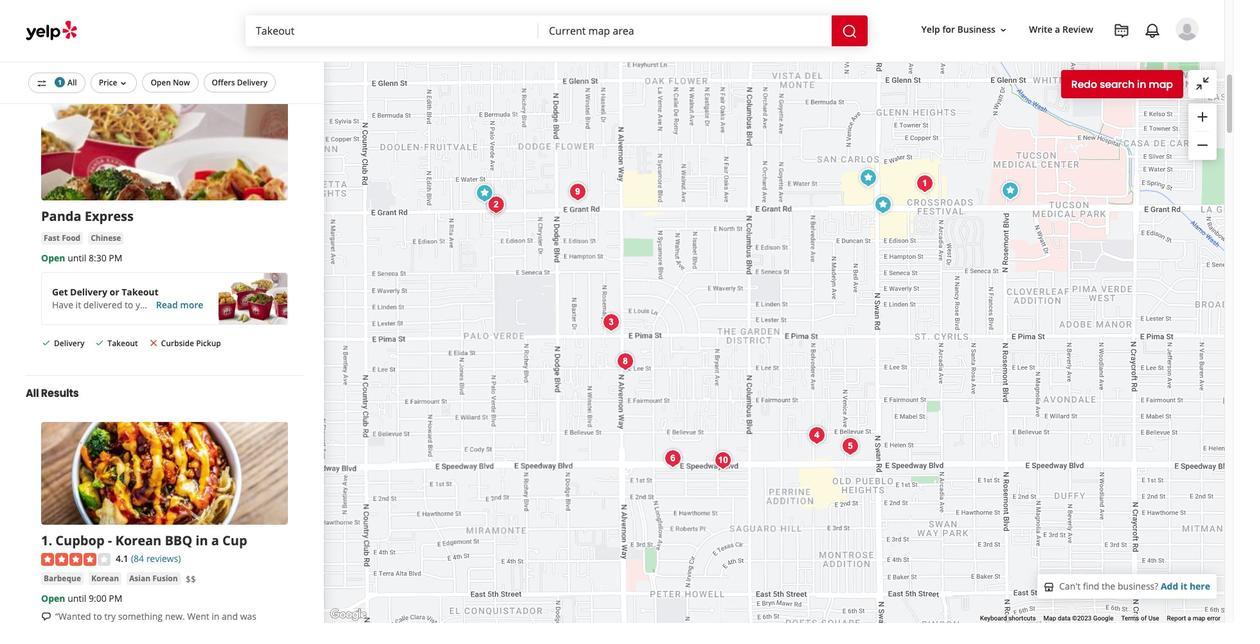 Task type: vqa. For each thing, say whether or not it's contained in the screenshot.
Offers Delivery
yes



Task type: describe. For each thing, give the bounding box(es) containing it.
get
[[52, 286, 68, 299]]

price button
[[90, 73, 137, 93]]

terms
[[1121, 615, 1139, 622]]

write a review link
[[1024, 18, 1099, 41]]

data
[[1058, 615, 1071, 622]]

write a review
[[1029, 23, 1093, 36]]

16 speech v2 image
[[41, 612, 51, 622]]

keyboard
[[980, 615, 1007, 622]]

fusion
[[153, 573, 178, 584]]

of
[[1141, 615, 1147, 622]]

korean link
[[89, 572, 122, 585]]

0 vertical spatial takeout
[[122, 286, 159, 299]]

go dim sum image
[[483, 194, 509, 220]]

1 vertical spatial all
[[26, 386, 39, 401]]

panda
[[41, 208, 81, 225]]

0 vertical spatial to
[[93, 610, 102, 623]]

unsure
[[55, 623, 85, 624]]

bbq
[[165, 532, 192, 549]]

open now button
[[142, 73, 198, 93]]

chinese button
[[88, 232, 124, 245]]

fast food
[[44, 233, 80, 244]]

"wanted to try something new.  went in and was unsure what to order so i asked.   the staff was ver
[[55, 610, 278, 624]]

none field the find
[[256, 24, 528, 38]]

a for report
[[1188, 615, 1191, 622]]

9:00
[[89, 592, 107, 605]]

curbside pickup
[[161, 338, 221, 349]]

write
[[1029, 23, 1053, 36]]

1 all
[[58, 77, 77, 88]]

search image
[[842, 24, 857, 39]]

16 chevron down v2 image for price
[[119, 78, 129, 88]]

add
[[1161, 580, 1178, 593]]

review
[[1063, 23, 1093, 36]]

the
[[1102, 580, 1116, 593]]

shortcuts
[[1009, 615, 1036, 622]]

something
[[118, 610, 163, 623]]

panda express link
[[41, 208, 134, 225]]

barbeque button
[[41, 572, 84, 585]]

barbeque
[[44, 573, 81, 584]]

asian fusion button
[[127, 572, 180, 585]]

kazoku image
[[710, 448, 736, 473]]

ihop image
[[997, 178, 1023, 203]]

here
[[1190, 580, 1210, 593]]

open now
[[151, 77, 190, 88]]

can't
[[1059, 580, 1081, 593]]

pickup
[[196, 338, 221, 349]]

fast food link
[[41, 232, 83, 245]]

projects image
[[1114, 23, 1129, 39]]

asian
[[129, 573, 151, 584]]

for
[[942, 23, 955, 36]]

16 checkmark v2 image for takeout
[[95, 338, 105, 349]]

find
[[1083, 580, 1099, 593]]

el sinaloense hot dog cart image
[[612, 349, 638, 374]]

1 vertical spatial takeout
[[108, 338, 138, 349]]

in inside redo search in map button
[[1137, 77, 1146, 92]]

Near text field
[[549, 24, 821, 38]]

transplant detroit style pizza image
[[837, 434, 863, 459]]

new.
[[165, 610, 185, 623]]

business?
[[1118, 580, 1158, 593]]

16 close v2 image
[[148, 338, 158, 349]]

business
[[957, 23, 996, 36]]

fast food button
[[41, 232, 83, 245]]

1 for 1 . cupbop - korean bbq in a cup
[[41, 532, 48, 549]]

map data ©2023 google
[[1044, 615, 1114, 622]]

terms of use
[[1121, 615, 1159, 622]]

a for write
[[1055, 23, 1060, 36]]

fast
[[44, 233, 60, 244]]

notifications image
[[1145, 23, 1160, 39]]

1 for 1 all
[[58, 78, 62, 87]]

all results
[[26, 386, 79, 401]]

i
[[159, 623, 161, 624]]

korean button
[[89, 572, 122, 585]]

read
[[156, 299, 178, 311]]

open for open now
[[151, 77, 171, 88]]

.
[[48, 532, 52, 549]]

delivery for offers
[[237, 77, 267, 88]]

results
[[41, 386, 79, 401]]

and
[[222, 610, 238, 623]]

redo search in map button
[[1061, 70, 1183, 98]]

open until 8:30 pm
[[41, 252, 122, 264]]

pm for open until 9:00 pm
[[109, 592, 122, 605]]

1 vertical spatial to
[[110, 623, 119, 624]]

asian fusion
[[129, 573, 178, 584]]

report a map error
[[1167, 615, 1221, 622]]

©2023
[[1072, 615, 1092, 622]]

staff
[[211, 623, 230, 624]]

offers delivery button
[[203, 73, 276, 93]]

user actions element
[[911, 16, 1217, 95]]

cupbop - korean bbq in a cup link
[[55, 532, 247, 549]]

16 filter v2 image
[[37, 78, 47, 88]]

went
[[187, 610, 209, 623]]

barbeque link
[[41, 572, 84, 585]]

1 horizontal spatial map
[[1193, 615, 1206, 622]]

try
[[104, 610, 116, 623]]

until for until 9:00 pm
[[68, 592, 86, 605]]

search
[[1100, 77, 1135, 92]]

8:30
[[89, 252, 107, 264]]



Task type: locate. For each thing, give the bounding box(es) containing it.
keyboard shortcuts
[[980, 615, 1036, 622]]

1 horizontal spatial 1
[[58, 78, 62, 87]]

group
[[1189, 103, 1217, 160]]

delivery right offers
[[237, 77, 267, 88]]

1 horizontal spatial all
[[67, 77, 77, 88]]

report
[[1167, 615, 1186, 622]]

2 16 checkmark v2 image from the left
[[95, 338, 105, 349]]

to
[[93, 610, 102, 623], [110, 623, 119, 624]]

offers
[[212, 77, 235, 88]]

all
[[67, 77, 77, 88], [26, 386, 39, 401]]

16 checkmark v2 image down get delivery or takeout
[[95, 338, 105, 349]]

all inside filters group
[[67, 77, 77, 88]]

zayna mediterranean image
[[804, 423, 830, 448]]

chinese
[[91, 233, 121, 244]]

open
[[151, 77, 171, 88], [41, 252, 65, 264], [41, 592, 65, 605]]

in for was
[[212, 610, 219, 623]]

16 chevron down v2 image right business
[[998, 25, 1008, 35]]

the
[[193, 623, 209, 624]]

1 inside the 1 all
[[58, 78, 62, 87]]

0 horizontal spatial 16 chevron down v2 image
[[119, 78, 129, 88]]

1 vertical spatial 16 chevron down v2 image
[[119, 78, 129, 88]]

1 vertical spatial open
[[41, 252, 65, 264]]

or
[[110, 286, 119, 299]]

0 horizontal spatial a
[[211, 532, 219, 549]]

0 vertical spatial open
[[151, 77, 171, 88]]

was right and
[[240, 610, 256, 623]]

food
[[62, 233, 80, 244]]

0 vertical spatial 16 chevron down v2 image
[[998, 25, 1008, 35]]

order
[[121, 623, 145, 624]]

2 vertical spatial a
[[1188, 615, 1191, 622]]

offers delivery
[[212, 77, 267, 88]]

1 vertical spatial pm
[[109, 592, 122, 605]]

0 vertical spatial korean
[[115, 532, 161, 549]]

1 left the 'cupbop'
[[41, 532, 48, 549]]

map left error
[[1193, 615, 1206, 622]]

2 horizontal spatial in
[[1137, 77, 1146, 92]]

4.1
[[116, 553, 128, 565]]

cupbop - korean bbq in a cup image
[[912, 171, 938, 196]]

open for open until 8:30 pm
[[41, 252, 65, 264]]

16 chevron down v2 image inside price "dropdown button"
[[119, 78, 129, 88]]

pm
[[109, 252, 122, 264], [109, 592, 122, 605]]

yelp for business button
[[916, 18, 1014, 41]]

0 vertical spatial was
[[240, 610, 256, 623]]

pm right the 9:00
[[109, 592, 122, 605]]

-
[[108, 532, 112, 549]]

1 vertical spatial in
[[196, 532, 208, 549]]

panda express image
[[855, 165, 881, 191]]

google
[[1093, 615, 1114, 622]]

read more
[[156, 299, 203, 311]]

0 horizontal spatial none field
[[256, 24, 528, 38]]

in inside "wanted to try something new.  went in and was unsure what to order so i asked.   the staff was ver
[[212, 610, 219, 623]]

cup
[[222, 532, 247, 549]]

korean up (84
[[115, 532, 161, 549]]

map region
[[169, 56, 1234, 624]]

in right the search
[[1137, 77, 1146, 92]]

0 vertical spatial 1
[[58, 78, 62, 87]]

none field near
[[549, 24, 821, 38]]

redo search in map
[[1071, 77, 1173, 92]]

reviews)
[[146, 553, 181, 565]]

cupbop
[[55, 532, 105, 549]]

open up 16 speech v2 icon
[[41, 592, 65, 605]]

1
[[58, 78, 62, 87], [41, 532, 48, 549]]

takeout left 16 close v2 icon
[[108, 338, 138, 349]]

1 vertical spatial map
[[1193, 615, 1206, 622]]

starbucks image
[[870, 192, 896, 218]]

korea house image
[[660, 446, 686, 471]]

a right the report
[[1188, 615, 1191, 622]]

1 horizontal spatial in
[[212, 610, 219, 623]]

16 checkmark v2 image for delivery
[[41, 338, 51, 349]]

2 pm from the top
[[109, 592, 122, 605]]

1 horizontal spatial none field
[[549, 24, 821, 38]]

zoom in image
[[1195, 109, 1210, 125]]

takeout
[[122, 286, 159, 299], [108, 338, 138, 349]]

16 chevron down v2 image
[[998, 25, 1008, 35], [119, 78, 129, 88]]

delivery left or
[[70, 286, 107, 299]]

1 vertical spatial 1
[[41, 532, 48, 549]]

takeout right or
[[122, 286, 159, 299]]

delivery
[[237, 77, 267, 88], [70, 286, 107, 299], [54, 338, 84, 349]]

2 vertical spatial delivery
[[54, 338, 84, 349]]

1 vertical spatial korean
[[91, 573, 119, 584]]

a right the write
[[1055, 23, 1060, 36]]

0 vertical spatial map
[[1149, 77, 1173, 92]]

was down and
[[232, 623, 248, 624]]

delivery up results
[[54, 338, 84, 349]]

1 16 checkmark v2 image from the left
[[41, 338, 51, 349]]

collapse map image
[[1195, 76, 1210, 91]]

until for until 8:30 pm
[[68, 252, 86, 264]]

(84
[[131, 553, 144, 565]]

1 vertical spatial until
[[68, 592, 86, 605]]

can't find the business? add it here
[[1059, 580, 1210, 593]]

to down try
[[110, 623, 119, 624]]

Find text field
[[256, 24, 528, 38]]

0 horizontal spatial map
[[1149, 77, 1173, 92]]

asked.
[[164, 623, 191, 624]]

1 horizontal spatial a
[[1055, 23, 1060, 36]]

frank's image
[[598, 310, 624, 335]]

taco bell image
[[471, 180, 497, 206]]

1 horizontal spatial 16 checkmark v2 image
[[95, 338, 105, 349]]

2 until from the top
[[68, 592, 86, 605]]

1 vertical spatial a
[[211, 532, 219, 549]]

until left 8:30
[[68, 252, 86, 264]]

chinese link
[[88, 232, 124, 245]]

16 chevron down v2 image inside the 'yelp for business' button
[[998, 25, 1008, 35]]

1 none field from the left
[[256, 24, 528, 38]]

to up the "what"
[[93, 610, 102, 623]]

0 vertical spatial pm
[[109, 252, 122, 264]]

yelp
[[921, 23, 940, 36]]

map
[[1149, 77, 1173, 92], [1193, 615, 1206, 622]]

was
[[240, 610, 256, 623], [232, 623, 248, 624]]

2 horizontal spatial a
[[1188, 615, 1191, 622]]

price
[[99, 77, 117, 88]]

what
[[87, 623, 108, 624]]

now
[[173, 77, 190, 88]]

None field
[[256, 24, 528, 38], [549, 24, 821, 38]]

pm right 8:30
[[109, 252, 122, 264]]

open until 9:00 pm
[[41, 592, 122, 605]]

1 horizontal spatial 16 chevron down v2 image
[[998, 25, 1008, 35]]

map inside button
[[1149, 77, 1173, 92]]

in right the bbq
[[196, 532, 208, 549]]

panda express
[[41, 208, 134, 225]]

korean inside button
[[91, 573, 119, 584]]

open for open until 9:00 pm
[[41, 592, 65, 605]]

0 vertical spatial in
[[1137, 77, 1146, 92]]

1 vertical spatial was
[[232, 623, 248, 624]]

0 horizontal spatial to
[[93, 610, 102, 623]]

0 vertical spatial until
[[68, 252, 86, 264]]

all left results
[[26, 386, 39, 401]]

pm for open until 8:30 pm
[[109, 252, 122, 264]]

0 horizontal spatial 16 checkmark v2 image
[[41, 338, 51, 349]]

1 horizontal spatial to
[[110, 623, 119, 624]]

more
[[180, 299, 203, 311]]

terms of use link
[[1121, 615, 1159, 622]]

delivery for get
[[70, 286, 107, 299]]

0 horizontal spatial in
[[196, 532, 208, 549]]

noodleholics image
[[483, 192, 509, 218]]

(84 reviews)
[[131, 553, 181, 565]]

(84 reviews) link
[[131, 551, 181, 566]]

in up the staff
[[212, 610, 219, 623]]

2 vertical spatial open
[[41, 592, 65, 605]]

16 bizhouse v2 image
[[1044, 582, 1054, 593]]

keyboard shortcuts button
[[980, 615, 1036, 624]]

0 vertical spatial all
[[67, 77, 77, 88]]

1 until from the top
[[68, 252, 86, 264]]

open left now
[[151, 77, 171, 88]]

get delivery or takeout
[[52, 286, 159, 299]]

1 right 16 filter v2 image
[[58, 78, 62, 87]]

16 chevron down v2 image for yelp for business
[[998, 25, 1008, 35]]

1 pm from the top
[[109, 252, 122, 264]]

jeremy m. image
[[1176, 17, 1199, 40]]

"wanted
[[55, 610, 91, 623]]

0 vertical spatial delivery
[[237, 77, 267, 88]]

2 none field from the left
[[549, 24, 821, 38]]

korean
[[115, 532, 161, 549], [91, 573, 119, 584]]

4.1 star rating image
[[41, 553, 111, 566]]

all right 16 filter v2 image
[[67, 77, 77, 88]]

delivery inside button
[[237, 77, 267, 88]]

16 chevron down v2 image right price at the left of page
[[119, 78, 129, 88]]

0 horizontal spatial all
[[26, 386, 39, 401]]

map
[[1044, 615, 1056, 622]]

add it here button
[[1161, 580, 1210, 593]]

korean up the 9:00
[[91, 573, 119, 584]]

in for cup
[[196, 532, 208, 549]]

16 checkmark v2 image up all results
[[41, 338, 51, 349]]

a left cup
[[211, 532, 219, 549]]

so
[[147, 623, 157, 624]]

asian fusion link
[[127, 572, 180, 585]]

None search field
[[246, 15, 870, 46]]

curbside
[[161, 338, 194, 349]]

16 checkmark v2 image
[[41, 338, 51, 349], [95, 338, 105, 349]]

open inside button
[[151, 77, 171, 88]]

$$
[[186, 573, 196, 585]]

yelp for business
[[921, 23, 996, 36]]

filters group
[[26, 73, 278, 93]]

2 vertical spatial in
[[212, 610, 219, 623]]

open down fast
[[41, 252, 65, 264]]

0 vertical spatial a
[[1055, 23, 1060, 36]]

0 horizontal spatial 1
[[41, 532, 48, 549]]

1 vertical spatial delivery
[[70, 286, 107, 299]]

report a map error link
[[1167, 615, 1221, 622]]

karamelo king image
[[565, 179, 590, 205]]

zoom out image
[[1195, 138, 1210, 153]]

until up "wanted
[[68, 592, 86, 605]]

a
[[1055, 23, 1060, 36], [211, 532, 219, 549], [1188, 615, 1191, 622]]

google image
[[327, 607, 370, 624]]

4.1 link
[[116, 551, 128, 566]]

map left the collapse map icon
[[1149, 77, 1173, 92]]

redo
[[1071, 77, 1097, 92]]

error
[[1207, 615, 1221, 622]]



